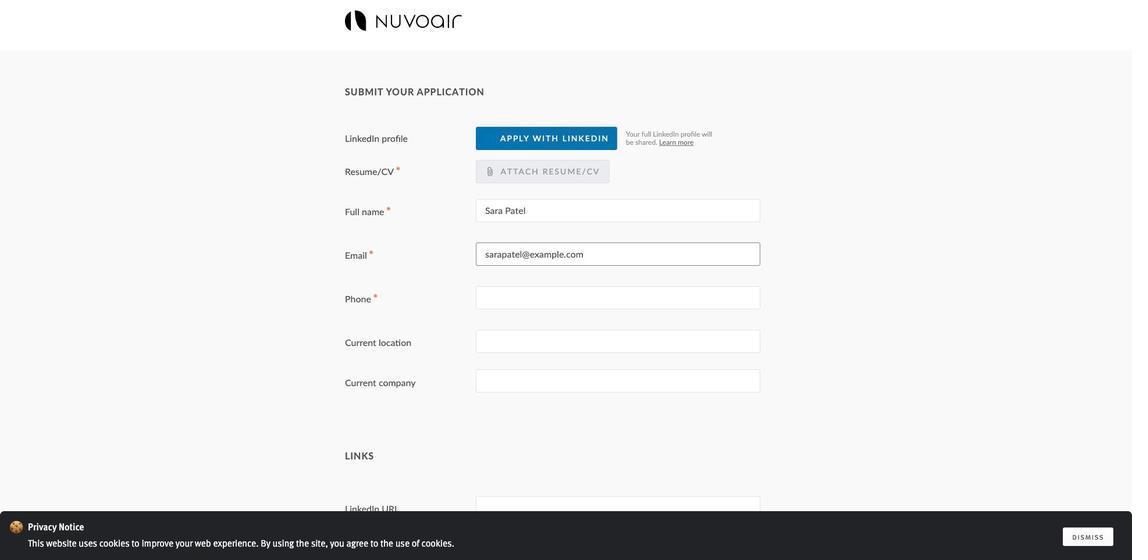 Task type: vqa. For each thing, say whether or not it's contained in the screenshot.
"Option"
no



Task type: locate. For each thing, give the bounding box(es) containing it.
None email field
[[476, 243, 761, 266]]

paperclip image
[[485, 167, 495, 177]]

None text field
[[476, 199, 761, 222], [476, 286, 761, 309], [476, 370, 761, 393], [476, 496, 761, 520], [476, 199, 761, 222], [476, 286, 761, 309], [476, 370, 761, 393], [476, 496, 761, 520]]

nuvoair logo image
[[345, 10, 462, 31]]

None text field
[[476, 330, 761, 353], [476, 540, 761, 561], [476, 330, 761, 353], [476, 540, 761, 561]]



